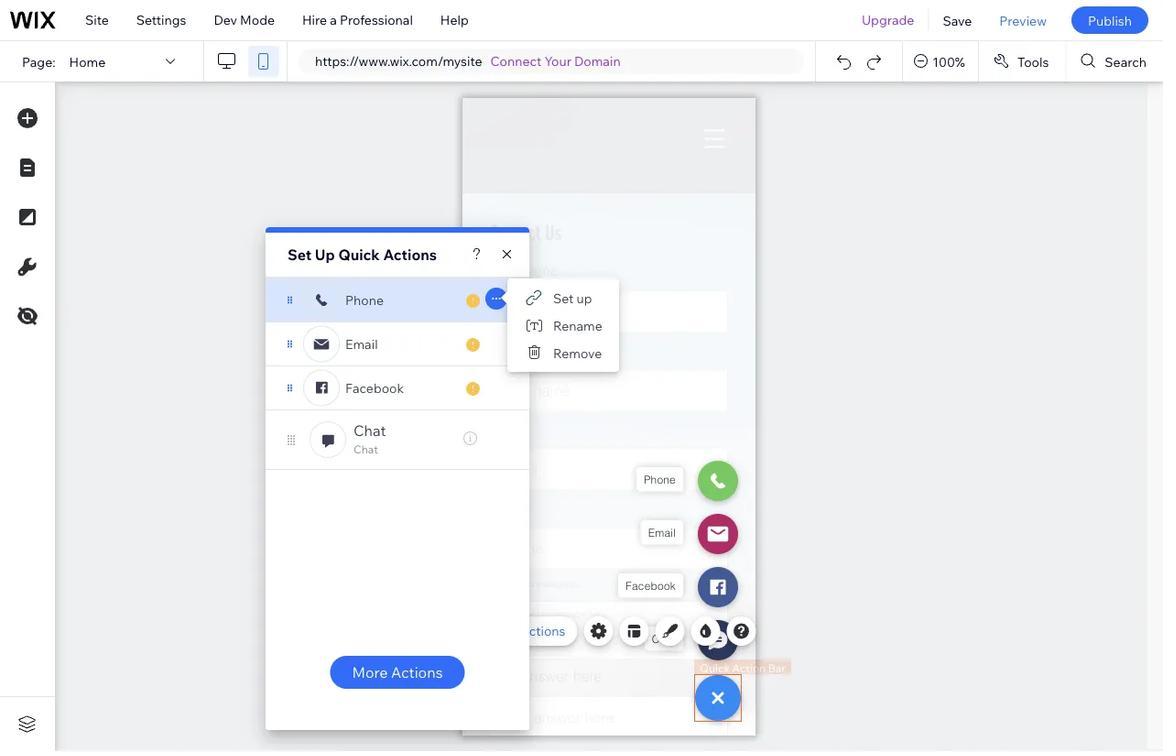 Task type: describe. For each thing, give the bounding box(es) containing it.
more actions button
[[330, 656, 465, 689]]

hire a professional
[[302, 12, 413, 28]]

0 horizontal spatial quick
[[338, 245, 380, 264]]

connect
[[491, 53, 542, 69]]

2 horizontal spatial set
[[553, 290, 574, 306]]

save button
[[929, 0, 986, 40]]

https://www.wix.com/mysite
[[315, 53, 482, 69]]

save
[[943, 12, 972, 28]]

your
[[545, 53, 572, 69]]

tools button
[[979, 41, 1066, 82]]

preview
[[1000, 12, 1047, 28]]

search button
[[1067, 41, 1163, 82]]

1 chat from the top
[[354, 421, 386, 440]]

1 vertical spatial quick
[[482, 623, 517, 639]]

mode
[[240, 12, 275, 28]]

100% button
[[903, 41, 978, 82]]

set up
[[553, 290, 592, 306]]

0 vertical spatial actions
[[383, 245, 437, 264]]

100%
[[933, 53, 965, 69]]

more actions
[[352, 663, 443, 682]]

remove
[[553, 345, 602, 361]]

rename
[[553, 317, 603, 333]]

actions inside more actions 'button'
[[391, 663, 443, 682]]

chat chat
[[354, 421, 386, 456]]

hire
[[302, 12, 327, 28]]

dev mode
[[214, 12, 275, 28]]

settings
[[136, 12, 186, 28]]

1 vertical spatial actions
[[520, 623, 566, 639]]

site
[[85, 12, 109, 28]]

0 horizontal spatial up
[[315, 245, 335, 264]]

publish
[[1088, 12, 1132, 28]]

home
[[69, 53, 106, 69]]



Task type: locate. For each thing, give the bounding box(es) containing it.
1 horizontal spatial quick
[[482, 623, 517, 639]]

1 horizontal spatial set up quick actions
[[439, 623, 566, 639]]

upgrade
[[862, 12, 915, 28]]

email
[[345, 336, 378, 352]]

search
[[1105, 53, 1147, 69]]

a
[[330, 12, 337, 28]]

0 vertical spatial up
[[315, 245, 335, 264]]

facebook
[[345, 380, 404, 396]]

phone
[[345, 292, 384, 308]]

chat inside chat chat
[[354, 442, 378, 456]]

1 horizontal spatial up
[[462, 623, 479, 639]]

0 vertical spatial chat
[[354, 421, 386, 440]]

professional
[[340, 12, 413, 28]]

0 vertical spatial set
[[288, 245, 312, 264]]

preview button
[[986, 0, 1061, 40]]

0 horizontal spatial set up quick actions
[[288, 245, 437, 264]]

tools
[[1018, 53, 1049, 69]]

more
[[352, 663, 388, 682]]

2 vertical spatial actions
[[391, 663, 443, 682]]

quick
[[338, 245, 380, 264], [482, 623, 517, 639]]

domain
[[574, 53, 621, 69]]

up
[[315, 245, 335, 264], [462, 623, 479, 639]]

1 vertical spatial chat
[[354, 442, 378, 456]]

1 horizontal spatial set
[[439, 623, 459, 639]]

1 vertical spatial set
[[553, 290, 574, 306]]

help
[[440, 12, 469, 28]]

set up quick actions
[[288, 245, 437, 264], [439, 623, 566, 639]]

0 vertical spatial set up quick actions
[[288, 245, 437, 264]]

chat
[[354, 421, 386, 440], [354, 442, 378, 456]]

actions
[[383, 245, 437, 264], [520, 623, 566, 639], [391, 663, 443, 682]]

0 horizontal spatial set
[[288, 245, 312, 264]]

https://www.wix.com/mysite connect your domain
[[315, 53, 621, 69]]

2 chat from the top
[[354, 442, 378, 456]]

up
[[577, 290, 592, 306]]

publish button
[[1072, 6, 1149, 34]]

1 vertical spatial set up quick actions
[[439, 623, 566, 639]]

0 vertical spatial quick
[[338, 245, 380, 264]]

2 vertical spatial set
[[439, 623, 459, 639]]

1 vertical spatial up
[[462, 623, 479, 639]]

set
[[288, 245, 312, 264], [553, 290, 574, 306], [439, 623, 459, 639]]

dev
[[214, 12, 237, 28]]



Task type: vqa. For each thing, say whether or not it's contained in the screenshot.
Chat within Chat Chat
yes



